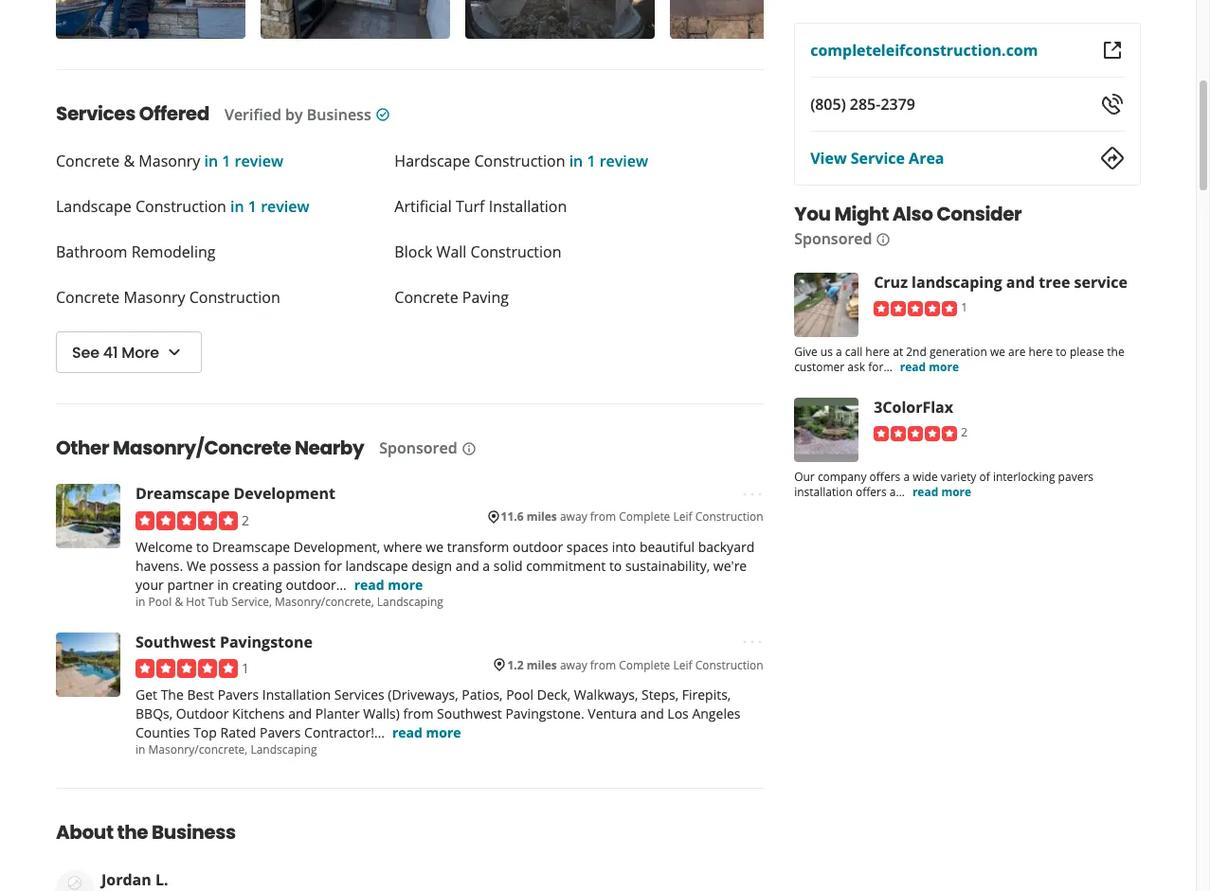 Task type: locate. For each thing, give the bounding box(es) containing it.
you might also consider
[[794, 201, 1021, 227]]

us
[[820, 344, 832, 360]]

1 vertical spatial 2
[[242, 512, 249, 530]]

in 1 review link for artificial turf installation
[[565, 151, 648, 172]]

bathroom remodeling
[[56, 242, 216, 263]]

1 horizontal spatial 2
[[961, 425, 967, 441]]

your
[[136, 576, 164, 594]]

cruz landscaping and tree service link
[[873, 272, 1127, 293]]

a…
[[889, 484, 904, 500]]

read down landscape
[[354, 576, 384, 594]]

offered
[[139, 101, 209, 127]]

0 horizontal spatial masonry/concrete,
[[148, 742, 248, 758]]

1 horizontal spatial services
[[334, 686, 384, 704]]

to up the we
[[196, 538, 209, 556]]

2 leif from the top
[[673, 658, 692, 674]]

2 complete from the top
[[619, 658, 670, 674]]

more for 2nd
[[929, 359, 959, 375]]

2 up variety
[[961, 425, 967, 441]]

get
[[136, 686, 157, 704]]

1
[[222, 151, 231, 172], [587, 151, 596, 172], [248, 197, 257, 217], [961, 299, 967, 316], [242, 660, 249, 678]]

installation up kitchens
[[262, 686, 331, 704]]

los
[[668, 705, 689, 723]]

verified
[[225, 105, 281, 125]]

0 horizontal spatial &
[[124, 151, 135, 172]]

we up design
[[426, 538, 444, 556]]

in 1 review link
[[200, 151, 283, 172], [565, 151, 648, 172], [226, 197, 309, 217]]

and left planter
[[288, 705, 312, 723]]

dreamscape down masonry/concrete at the left of page
[[136, 484, 230, 505]]

24 more v2 image left the "our"
[[741, 483, 764, 506]]

0 vertical spatial sponsored
[[794, 228, 872, 249]]

sponsored left 16 info v2 image
[[379, 438, 457, 459]]

construction
[[474, 151, 565, 172], [135, 197, 226, 217], [471, 242, 562, 263], [189, 288, 280, 308], [695, 509, 764, 525], [695, 658, 764, 674]]

read right for…
[[900, 359, 926, 375]]

walkways,
[[574, 686, 638, 704]]

concrete & masonry in 1 review
[[56, 151, 283, 172]]

16 marker v2 image
[[486, 510, 501, 525], [492, 658, 507, 673]]

concrete down 'bathroom'
[[56, 288, 120, 308]]

a left wide on the bottom right
[[903, 469, 909, 485]]

our
[[794, 469, 814, 485]]

we
[[187, 557, 206, 575]]

services
[[56, 101, 136, 127], [334, 686, 384, 704]]

to inside give us a call here at 2nd generation we are here to please the customer ask for…
[[1056, 344, 1066, 360]]

1 horizontal spatial the
[[1107, 344, 1124, 360]]

1 vertical spatial dreamscape
[[212, 538, 290, 556]]

more for of
[[941, 484, 971, 500]]

from up the walkways, at the bottom of page
[[590, 658, 616, 674]]

concrete for concrete masonry construction
[[56, 288, 120, 308]]

1 vertical spatial &
[[175, 594, 183, 610]]

dreamscape up possess
[[212, 538, 290, 556]]

pavers
[[1058, 469, 1093, 485]]

0 vertical spatial masonry/concrete,
[[275, 594, 374, 610]]

1 vertical spatial miles
[[527, 658, 557, 674]]

0 vertical spatial business
[[307, 105, 371, 125]]

concrete up landscape
[[56, 151, 120, 172]]

complete for southwest pavingstone
[[619, 658, 670, 674]]

read more
[[900, 359, 959, 375], [912, 484, 971, 500], [354, 576, 423, 594], [392, 724, 461, 742]]

1 horizontal spatial here
[[1028, 344, 1053, 360]]

0 vertical spatial masonry
[[139, 151, 200, 172]]

more left of
[[941, 484, 971, 500]]

&
[[124, 151, 135, 172], [175, 594, 183, 610]]

here right are
[[1028, 344, 1053, 360]]

1 vertical spatial masonry/concrete,
[[148, 742, 248, 758]]

more down (driveways,
[[426, 724, 461, 742]]

2 away from the top
[[560, 658, 587, 674]]

16 marker v2 image for development
[[486, 510, 501, 525]]

concrete down block
[[395, 288, 458, 308]]

cruz landscaping and tree service
[[873, 272, 1127, 293]]

see 41 more
[[72, 342, 159, 364]]

leif up steps,
[[673, 658, 692, 674]]

1 vertical spatial we
[[426, 538, 444, 556]]

0 horizontal spatial southwest
[[136, 632, 216, 653]]

& down services offered
[[124, 151, 135, 172]]

0 vertical spatial to
[[1056, 344, 1066, 360]]

the up jordan l.
[[117, 820, 148, 846]]

0 vertical spatial complete
[[619, 509, 670, 525]]

2 down the dreamscape development
[[242, 512, 249, 530]]

2 horizontal spatial to
[[1056, 344, 1066, 360]]

miles
[[527, 509, 557, 525], [527, 658, 557, 674]]

installation down 'hardscape construction in 1 review'
[[489, 197, 567, 217]]

0 horizontal spatial 2
[[242, 512, 249, 530]]

0 horizontal spatial sponsored
[[379, 438, 457, 459]]

more for (driveways,
[[426, 724, 461, 742]]

development,
[[294, 538, 380, 556]]

we left are
[[990, 344, 1005, 360]]

1 vertical spatial sponsored
[[379, 438, 457, 459]]

1 vertical spatial to
[[196, 538, 209, 556]]

complete up into
[[619, 509, 670, 525]]

1 vertical spatial away
[[560, 658, 587, 674]]

in 1 review link for landscape construction
[[200, 151, 283, 172]]

1 here from the left
[[865, 344, 889, 360]]

16 checkmark badged v2 image
[[375, 108, 390, 123]]

business
[[307, 105, 371, 125], [152, 820, 236, 846]]

design
[[411, 557, 452, 575]]

read more link up the 3colorflax link
[[900, 359, 959, 375]]

of
[[979, 469, 990, 485]]

paving
[[462, 288, 509, 308]]

a
[[835, 344, 842, 360], [903, 469, 909, 485], [262, 557, 269, 575], [483, 557, 490, 575]]

24 chevron down v2 image
[[163, 341, 186, 364]]

read for services
[[392, 724, 423, 742]]

0 horizontal spatial to
[[196, 538, 209, 556]]

sponsored
[[794, 228, 872, 249], [379, 438, 457, 459]]

southwest down hot
[[136, 632, 216, 653]]

leif up beautiful
[[673, 509, 692, 525]]

11.6 miles away from complete leif construction
[[501, 509, 764, 525]]

the
[[1107, 344, 1124, 360], [117, 820, 148, 846]]

a up the creating
[[262, 557, 269, 575]]

masonry up "landscape construction in 1 review"
[[139, 151, 200, 172]]

16 info v2 image
[[876, 232, 891, 247]]

1 vertical spatial pool
[[506, 686, 534, 704]]

southwest down patios,
[[437, 705, 502, 723]]

concrete for concrete paving
[[395, 288, 458, 308]]

more
[[929, 359, 959, 375], [941, 484, 971, 500], [388, 576, 423, 594], [426, 724, 461, 742]]

pavers down kitchens
[[260, 724, 301, 742]]

from for pavingstone
[[590, 658, 616, 674]]

business up l.
[[152, 820, 236, 846]]

a right us
[[835, 344, 842, 360]]

16 marker v2 image up patios,
[[492, 658, 507, 673]]

0 vertical spatial miles
[[527, 509, 557, 525]]

1 vertical spatial southwest
[[437, 705, 502, 723]]

0 vertical spatial away
[[560, 509, 587, 525]]

read more right a… at the bottom of page
[[912, 484, 971, 500]]

5 star rating image
[[873, 301, 957, 316], [873, 426, 957, 441], [136, 512, 238, 531], [136, 660, 238, 679]]

1 vertical spatial from
[[590, 658, 616, 674]]

from inside get the best pavers installation services (driveways, patios, pool deck, walkways, steps, firepits, bbqs, outdoor kitchens and planter walls) from southwest pavingstone. ventura and los angeles counties top rated pavers contractor!…
[[403, 705, 434, 723]]

1 vertical spatial services
[[334, 686, 384, 704]]

we inside welcome to dreamscape development, where we transform outdoor spaces into beautiful backyard havens. we possess a passion for landscape design and a solid commitment to sustainability, we're your partner in creating outdoor…
[[426, 538, 444, 556]]

pool left hot
[[148, 594, 172, 610]]

away
[[560, 509, 587, 525], [560, 658, 587, 674]]

1 vertical spatial 24 more v2 image
[[741, 631, 764, 654]]

landscaping
[[377, 594, 443, 610], [251, 742, 317, 758]]

bbqs,
[[136, 705, 173, 723]]

landscaping down design
[[377, 594, 443, 610]]

dreamscape
[[136, 484, 230, 505], [212, 538, 290, 556]]

0 horizontal spatial services
[[56, 101, 136, 127]]

1 away from the top
[[560, 509, 587, 525]]

photo of jordan l. image
[[56, 871, 94, 892]]

construction down remodeling on the left
[[189, 288, 280, 308]]

masonry/concrete, down the outdoor
[[148, 742, 248, 758]]

0 vertical spatial 24 more v2 image
[[741, 483, 764, 506]]

sponsored down you
[[794, 228, 872, 249]]

1 vertical spatial the
[[117, 820, 148, 846]]

2 miles from the top
[[527, 658, 557, 674]]

24 more v2 image down "we're"
[[741, 631, 764, 654]]

11.6
[[501, 509, 524, 525]]

read more link
[[900, 359, 959, 375], [912, 484, 971, 500], [354, 576, 423, 594], [392, 724, 461, 742]]

miles right 11.6
[[527, 509, 557, 525]]

business inside services offered element
[[307, 105, 371, 125]]

pavingstone.
[[505, 705, 584, 723]]

offers left a… at the bottom of page
[[855, 484, 886, 500]]

installation inside get the best pavers installation services (driveways, patios, pool deck, walkways, steps, firepits, bbqs, outdoor kitchens and planter walls) from southwest pavingstone. ventura and los angeles counties top rated pavers contractor!…
[[262, 686, 331, 704]]

& left hot
[[175, 594, 183, 610]]

masonry/concrete, down for
[[275, 594, 374, 610]]

0 horizontal spatial installation
[[262, 686, 331, 704]]

0 horizontal spatial the
[[117, 820, 148, 846]]

0 vertical spatial installation
[[489, 197, 567, 217]]

1 horizontal spatial installation
[[489, 197, 567, 217]]

review
[[235, 151, 283, 172], [600, 151, 648, 172], [261, 197, 309, 217]]

0 vertical spatial 2
[[961, 425, 967, 441]]

read right a… at the bottom of page
[[912, 484, 938, 500]]

24 more v2 image
[[741, 483, 764, 506], [741, 631, 764, 654]]

2 for the 5 star rating image above welcome
[[242, 512, 249, 530]]

call
[[845, 344, 862, 360]]

construction up remodeling on the left
[[135, 197, 226, 217]]

backyard
[[698, 538, 755, 556]]

more right 2nd
[[929, 359, 959, 375]]

1 complete from the top
[[619, 509, 670, 525]]

1 miles from the top
[[527, 509, 557, 525]]

miles for pavingstone
[[527, 658, 557, 674]]

0 vertical spatial 16 marker v2 image
[[486, 510, 501, 525]]

for
[[324, 557, 342, 575]]

services up planter
[[334, 686, 384, 704]]

service,
[[231, 594, 272, 610]]

we
[[990, 344, 1005, 360], [426, 538, 444, 556]]

0 vertical spatial &
[[124, 151, 135, 172]]

0 vertical spatial we
[[990, 344, 1005, 360]]

dreamscape development link
[[136, 484, 335, 505]]

0 vertical spatial pavers
[[218, 686, 259, 704]]

0 horizontal spatial business
[[152, 820, 236, 846]]

and down transform
[[456, 557, 479, 575]]

landscaping down kitchens
[[251, 742, 317, 758]]

masonry down bathroom remodeling
[[124, 288, 185, 308]]

read for we
[[354, 576, 384, 594]]

sponsored for you might also consider
[[794, 228, 872, 249]]

0 vertical spatial the
[[1107, 344, 1124, 360]]

nearby
[[295, 435, 364, 462]]

1 24 more v2 image from the top
[[741, 483, 764, 506]]

sustainability,
[[625, 557, 710, 575]]

to left the please
[[1056, 344, 1066, 360]]

complete up steps,
[[619, 658, 670, 674]]

and inside welcome to dreamscape development, where we transform outdoor spaces into beautiful backyard havens. we possess a passion for landscape design and a solid commitment to sustainability, we're your partner in creating outdoor…
[[456, 557, 479, 575]]

from up spaces
[[590, 509, 616, 525]]

1 leif from the top
[[673, 509, 692, 525]]

welcome
[[136, 538, 193, 556]]

24 more v2 image for development
[[741, 483, 764, 506]]

generation
[[929, 344, 987, 360]]

0 vertical spatial pool
[[148, 594, 172, 610]]

more down design
[[388, 576, 423, 594]]

hardscape
[[395, 151, 470, 172]]

read more up the 3colorflax link
[[900, 359, 959, 375]]

walls)
[[363, 705, 400, 723]]

wide
[[912, 469, 937, 485]]

the right the please
[[1107, 344, 1124, 360]]

business left 16 checkmark badged v2 image
[[307, 105, 371, 125]]

0 horizontal spatial landscaping
[[251, 742, 317, 758]]

jordan l.
[[101, 870, 168, 891]]

dreamscape inside welcome to dreamscape development, where we transform outdoor spaces into beautiful backyard havens. we possess a passion for landscape design and a solid commitment to sustainability, we're your partner in creating outdoor…
[[212, 538, 290, 556]]

away up the deck, at the left of page
[[560, 658, 587, 674]]

offers
[[869, 469, 900, 485], [855, 484, 886, 500]]

read more link down landscape
[[354, 576, 423, 594]]

in inside welcome to dreamscape development, where we transform outdoor spaces into beautiful backyard havens. we possess a passion for landscape design and a solid commitment to sustainability, we're your partner in creating outdoor…
[[217, 576, 229, 594]]

from
[[590, 509, 616, 525], [590, 658, 616, 674], [403, 705, 434, 723]]

pool
[[148, 594, 172, 610], [506, 686, 534, 704]]

to down into
[[609, 557, 622, 575]]

read more down landscape
[[354, 576, 423, 594]]

2 vertical spatial to
[[609, 557, 622, 575]]

masonry
[[139, 151, 200, 172], [124, 288, 185, 308]]

1 horizontal spatial masonry/concrete,
[[275, 594, 374, 610]]

services left offered at the left top
[[56, 101, 136, 127]]

1 horizontal spatial business
[[307, 105, 371, 125]]

read more for variety
[[912, 484, 971, 500]]

construction up the artificial turf installation
[[474, 151, 565, 172]]

read more down (driveways,
[[392, 724, 461, 742]]

1.2
[[507, 658, 524, 674]]

2379
[[880, 94, 915, 115]]

completeleifconstruction.com link
[[810, 40, 1038, 61]]

2 24 more v2 image from the top
[[741, 631, 764, 654]]

concrete
[[56, 151, 120, 172], [56, 288, 120, 308], [395, 288, 458, 308]]

0 vertical spatial from
[[590, 509, 616, 525]]

1 horizontal spatial sponsored
[[794, 228, 872, 249]]

1 vertical spatial business
[[152, 820, 236, 846]]

away up spaces
[[560, 509, 587, 525]]

services inside get the best pavers installation services (driveways, patios, pool deck, walkways, steps, firepits, bbqs, outdoor kitchens and planter walls) from southwest pavingstone. ventura and los angeles counties top rated pavers contractor!…
[[334, 686, 384, 704]]

read more link down (driveways,
[[392, 724, 461, 742]]

1 horizontal spatial pool
[[506, 686, 534, 704]]

see 41 more button
[[56, 332, 202, 374]]

pool inside get the best pavers installation services (driveways, patios, pool deck, walkways, steps, firepits, bbqs, outdoor kitchens and planter walls) from southwest pavingstone. ventura and los angeles counties top rated pavers contractor!…
[[506, 686, 534, 704]]

here left at
[[865, 344, 889, 360]]

0 horizontal spatial we
[[426, 538, 444, 556]]

away for dreamscape development
[[560, 509, 587, 525]]

1 vertical spatial 16 marker v2 image
[[492, 658, 507, 673]]

construction up firepits, on the right of page
[[695, 658, 764, 674]]

1 vertical spatial installation
[[262, 686, 331, 704]]

2 vertical spatial from
[[403, 705, 434, 723]]

at
[[892, 344, 903, 360]]

masonry/concrete,
[[275, 594, 374, 610], [148, 742, 248, 758]]

miles right 1.2
[[527, 658, 557, 674]]

business for verified by business
[[307, 105, 371, 125]]

1 vertical spatial complete
[[619, 658, 670, 674]]

read more link right a… at the bottom of page
[[912, 484, 971, 500]]

from down (driveways,
[[403, 705, 434, 723]]

1 vertical spatial pavers
[[260, 724, 301, 742]]

0 vertical spatial leif
[[673, 509, 692, 525]]

0 horizontal spatial here
[[865, 344, 889, 360]]

read down the walls)
[[392, 724, 423, 742]]

pool down 1.2
[[506, 686, 534, 704]]

installation inside services offered element
[[489, 197, 567, 217]]

ventura
[[588, 705, 637, 723]]

1 horizontal spatial southwest
[[437, 705, 502, 723]]

landscaping
[[911, 272, 1002, 293]]

pavers up kitchens
[[218, 686, 259, 704]]

1 horizontal spatial we
[[990, 344, 1005, 360]]

1 vertical spatial leif
[[673, 658, 692, 674]]

planter
[[315, 705, 360, 723]]

1 horizontal spatial landscaping
[[377, 594, 443, 610]]

area
[[908, 148, 944, 169]]

16 marker v2 image up transform
[[486, 510, 501, 525]]



Task type: vqa. For each thing, say whether or not it's contained in the screenshot.
the 16 info v2 image for Nearby
yes



Task type: describe. For each thing, give the bounding box(es) containing it.
read more link for variety
[[912, 484, 971, 500]]

1 vertical spatial masonry
[[124, 288, 185, 308]]

leif for dreamscape development
[[673, 509, 692, 525]]

1.2 miles away from complete leif construction
[[507, 658, 764, 674]]

best
[[187, 686, 214, 704]]

welcome to dreamscape development, where we transform outdoor spaces into beautiful backyard havens. we possess a passion for landscape design and a solid commitment to sustainability, we're your partner in creating outdoor…
[[136, 538, 755, 594]]

development
[[234, 484, 335, 505]]

southwest pavingstone link
[[136, 632, 313, 653]]

service
[[1074, 272, 1127, 293]]

read more link for we
[[354, 576, 423, 594]]

block wall construction
[[395, 242, 562, 263]]

0 vertical spatial dreamscape
[[136, 484, 230, 505]]

view service area
[[810, 148, 944, 169]]

review for landscape construction in 1 review
[[261, 197, 309, 217]]

southwest inside get the best pavers installation services (driveways, patios, pool deck, walkways, steps, firepits, bbqs, outdoor kitchens and planter walls) from southwest pavingstone. ventura and los angeles counties top rated pavers contractor!…
[[437, 705, 502, 723]]

jordan
[[101, 870, 151, 891]]

view service area link
[[810, 148, 944, 169]]

deck,
[[537, 686, 571, 704]]

southwest pavingstone image
[[56, 633, 120, 697]]

transform
[[447, 538, 509, 556]]

l.
[[155, 870, 168, 891]]

company
[[817, 469, 866, 485]]

where
[[384, 538, 422, 556]]

creating
[[232, 576, 282, 594]]

construction up 'backyard'
[[695, 509, 764, 525]]

1 horizontal spatial &
[[175, 594, 183, 610]]

24 directions v2 image
[[1101, 147, 1124, 170]]

beautiful
[[640, 538, 695, 556]]

a inside give us a call here at 2nd generation we are here to please the customer ask for…
[[835, 344, 842, 360]]

consider
[[936, 201, 1021, 227]]

landscape
[[56, 197, 132, 217]]

the inside give us a call here at 2nd generation we are here to please the customer ask for…
[[1107, 344, 1124, 360]]

by
[[285, 105, 303, 125]]

16 info v2 image
[[461, 442, 476, 457]]

(805)
[[810, 94, 846, 115]]

5 star rating image down 'cruz' on the right top of the page
[[873, 301, 957, 316]]

contractor!…
[[304, 724, 385, 742]]

might
[[834, 201, 888, 227]]

counties
[[136, 724, 190, 742]]

0 vertical spatial landscaping
[[377, 594, 443, 610]]

more
[[122, 342, 159, 364]]

turf
[[456, 197, 485, 217]]

offers left wide on the bottom right
[[869, 469, 900, 485]]

passion
[[273, 557, 321, 575]]

outdoor
[[176, 705, 229, 723]]

2 for the 5 star rating image underneath 3colorflax at the right top of page
[[961, 425, 967, 441]]

dreamscape development image
[[56, 485, 120, 549]]

services offered
[[56, 101, 209, 127]]

view
[[810, 148, 846, 169]]

services offered element
[[26, 70, 764, 374]]

read more for at
[[900, 359, 959, 375]]

we inside give us a call here at 2nd generation we are here to please the customer ask for…
[[990, 344, 1005, 360]]

from for development
[[590, 509, 616, 525]]

concrete paving
[[395, 288, 509, 308]]

the
[[161, 686, 184, 704]]

read more for we
[[354, 576, 423, 594]]

rated
[[220, 724, 256, 742]]

patios,
[[462, 686, 503, 704]]

0 horizontal spatial pool
[[148, 594, 172, 610]]

read for variety
[[912, 484, 938, 500]]

2 here from the left
[[1028, 344, 1053, 360]]

top
[[193, 724, 217, 742]]

wall
[[436, 242, 467, 263]]

masonry/concrete
[[113, 435, 291, 462]]

cruz landscaping and tree service image
[[794, 273, 858, 337]]

artificial
[[395, 197, 452, 217]]

5 star rating image down 3colorflax at the right top of page
[[873, 426, 957, 441]]

customer
[[794, 359, 844, 375]]

other
[[56, 435, 109, 462]]

1 horizontal spatial to
[[609, 557, 622, 575]]

you
[[794, 201, 830, 227]]

read for at
[[900, 359, 926, 375]]

are
[[1008, 344, 1025, 360]]

firepits,
[[682, 686, 731, 704]]

5 star rating image up welcome
[[136, 512, 238, 531]]

review for hardscape construction in 1 review
[[600, 151, 648, 172]]

a inside our company offers a wide variety of interlocking pavers installation offers a…
[[903, 469, 909, 485]]

(805) 285-2379
[[810, 94, 915, 115]]

completeleifconstruction.com
[[810, 40, 1038, 61]]

cruz
[[873, 272, 907, 293]]

miles for development
[[527, 509, 557, 525]]

angeles
[[692, 705, 741, 723]]

landscape
[[345, 557, 408, 575]]

kitchens
[[232, 705, 285, 723]]

please
[[1069, 344, 1104, 360]]

variety
[[940, 469, 976, 485]]

and down steps,
[[640, 705, 664, 723]]

our company offers a wide variety of interlocking pavers installation offers a…
[[794, 469, 1093, 500]]

hardscape construction in 1 review
[[395, 151, 648, 172]]

outdoor…
[[286, 576, 347, 594]]

read more for services
[[392, 724, 461, 742]]

24 more v2 image for pavingstone
[[741, 631, 764, 654]]

& inside services offered element
[[124, 151, 135, 172]]

read more link for services
[[392, 724, 461, 742]]

away for southwest pavingstone
[[560, 658, 587, 674]]

285-
[[849, 94, 880, 115]]

artificial turf installation
[[395, 197, 567, 217]]

sponsored for other masonry/concrete nearby
[[379, 438, 457, 459]]

read more link for at
[[900, 359, 959, 375]]

landscape construction in 1 review
[[56, 197, 309, 217]]

havens.
[[136, 557, 183, 575]]

concrete for concrete & masonry in 1 review
[[56, 151, 120, 172]]

construction up paving at the left of the page
[[471, 242, 562, 263]]

more for transform
[[388, 576, 423, 594]]

commitment
[[526, 557, 606, 575]]

0 vertical spatial southwest
[[136, 632, 216, 653]]

tree
[[1038, 272, 1070, 293]]

verified by business
[[225, 105, 371, 125]]

pavingstone
[[220, 632, 313, 653]]

for…
[[868, 359, 892, 375]]

1 vertical spatial landscaping
[[251, 742, 317, 758]]

tub
[[208, 594, 228, 610]]

about the business element
[[26, 789, 771, 892]]

give us a call here at 2nd generation we are here to please the customer ask for…
[[794, 344, 1124, 375]]

and left tree in the top of the page
[[1006, 272, 1035, 293]]

16 marker v2 image for pavingstone
[[492, 658, 507, 673]]

block
[[395, 242, 433, 263]]

also
[[892, 201, 933, 227]]

24 phone v2 image
[[1101, 93, 1124, 116]]

in masonry/concrete, landscaping
[[136, 742, 317, 758]]

24 external link v2 image
[[1101, 39, 1124, 62]]

41
[[103, 342, 118, 364]]

business for about the business
[[152, 820, 236, 846]]

get the best pavers installation services (driveways, patios, pool deck, walkways, steps, firepits, bbqs, outdoor kitchens and planter walls) from southwest pavingstone. ventura and los angeles counties top rated pavers contractor!…
[[136, 686, 741, 742]]

about the business
[[56, 820, 236, 846]]

(driveways,
[[388, 686, 458, 704]]

in pool & hot tub service, masonry/concrete, landscaping
[[136, 594, 443, 610]]

3colorflax image
[[794, 398, 858, 462]]

interlocking
[[993, 469, 1055, 485]]

5 star rating image up best
[[136, 660, 238, 679]]

see
[[72, 342, 99, 364]]

complete for dreamscape development
[[619, 509, 670, 525]]

leif for southwest pavingstone
[[673, 658, 692, 674]]

we're
[[713, 557, 747, 575]]

0 vertical spatial services
[[56, 101, 136, 127]]

a down transform
[[483, 557, 490, 575]]



